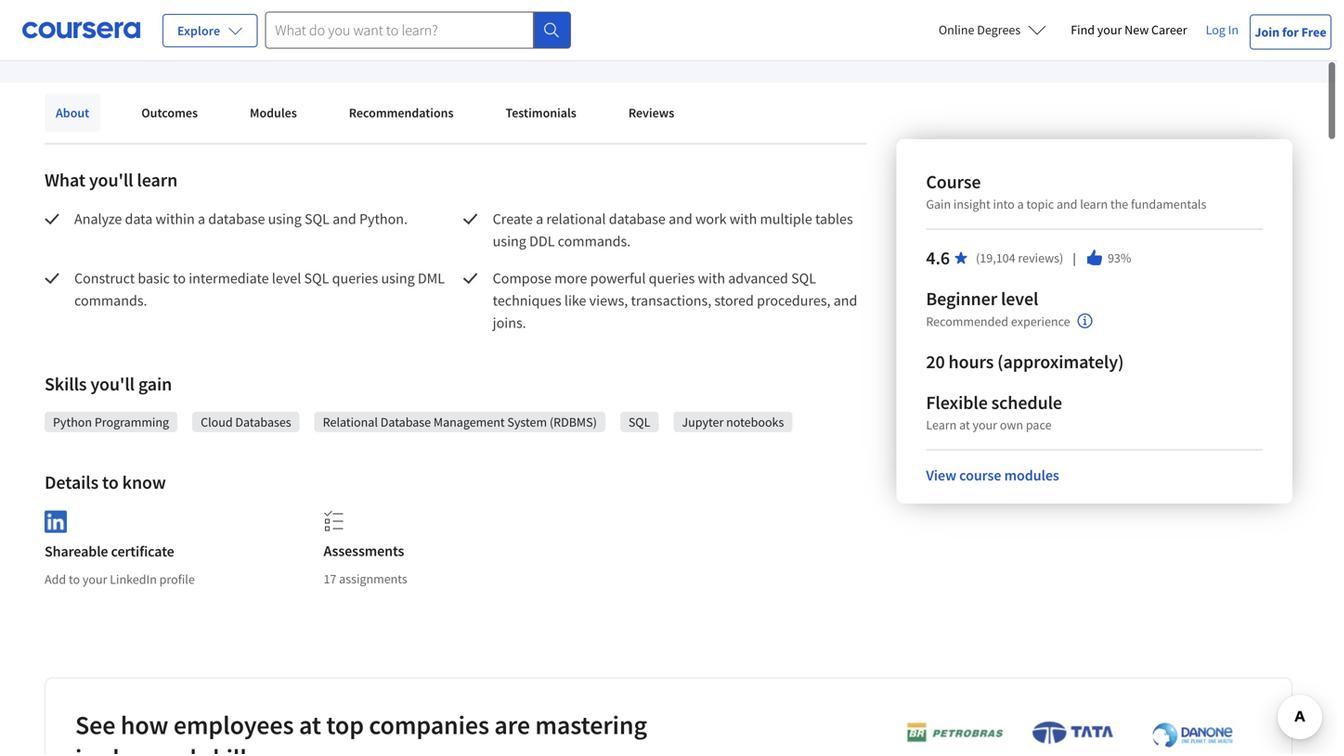 Task type: vqa. For each thing, say whether or not it's contained in the screenshot.
'how does coursera plus impact my motivation to learn?' dropdown button
no



Task type: describe. For each thing, give the bounding box(es) containing it.
intermediate
[[189, 269, 269, 288]]

find
[[1071, 21, 1095, 38]]

analyze
[[74, 210, 122, 228]]

are
[[494, 709, 530, 742]]

cloud
[[201, 414, 233, 431]]

jupyter
[[682, 414, 724, 431]]

assessments
[[324, 542, 404, 561]]

see how employees at top companies are mastering in-demand skills
[[75, 709, 647, 755]]

recommended
[[926, 313, 1008, 330]]

python.
[[359, 210, 408, 228]]

flexible schedule learn at your own pace
[[926, 391, 1062, 434]]

recommendations link
[[338, 94, 465, 132]]

create
[[493, 210, 533, 228]]

you'll for what
[[89, 169, 133, 192]]

what
[[45, 169, 85, 192]]

2 horizontal spatial your
[[1097, 21, 1122, 38]]

join
[[1255, 24, 1280, 40]]

queries inside construct basic to intermediate level sql queries using dml commands.
[[332, 269, 378, 288]]

schedule
[[991, 391, 1062, 415]]

fundamentals
[[1131, 196, 1206, 213]]

skills
[[45, 373, 87, 396]]

cloud databases link
[[201, 413, 291, 432]]

employees
[[173, 709, 294, 742]]

and inside "compose more powerful queries with advanced sql techniques like views, transactions, stored procedures, and joins."
[[834, 292, 857, 310]]

learn
[[926, 417, 957, 434]]

analyze data within a database using sql and python.
[[74, 210, 408, 228]]

dml
[[418, 269, 445, 288]]

skills you'll gain
[[45, 373, 172, 396]]

explore button
[[162, 14, 257, 47]]

recommended experience
[[926, 313, 1070, 330]]

with inside create a relational database and work with multiple tables using ddl commands.
[[730, 210, 757, 228]]

(19,104 reviews) |
[[976, 249, 1078, 267]]

relational database management system (rdbms)
[[323, 414, 597, 431]]

join for free link
[[1250, 14, 1331, 50]]

python programming
[[53, 414, 169, 431]]

with inside "compose more powerful queries with advanced sql techniques like views, transactions, stored procedures, and joins."
[[698, 269, 725, 288]]

stored
[[714, 292, 754, 310]]

course
[[926, 170, 981, 194]]

management
[[434, 414, 505, 431]]

level inside construct basic to intermediate level sql queries using dml commands.
[[272, 269, 301, 288]]

online degrees button
[[924, 9, 1061, 50]]

add
[[45, 571, 66, 588]]

course gain insight into a topic and learn the fundamentals
[[926, 170, 1206, 213]]

flexible
[[926, 391, 988, 415]]

log in link
[[1196, 19, 1248, 41]]

17 assignments
[[324, 571, 407, 588]]

ddl
[[529, 232, 555, 251]]

topic
[[1026, 196, 1054, 213]]

in
[[1228, 21, 1239, 38]]

about
[[56, 104, 89, 121]]

what you'll learn
[[45, 169, 178, 192]]

advanced
[[728, 269, 788, 288]]

linkedin
[[110, 571, 157, 588]]

transactions,
[[631, 292, 711, 310]]

information about difficulty level pre-requisites. image
[[1078, 314, 1092, 329]]

at for top
[[299, 709, 321, 742]]

programming
[[95, 414, 169, 431]]

commands. inside construct basic to intermediate level sql queries using dml commands.
[[74, 292, 147, 310]]

multiple
[[760, 210, 812, 228]]

for
[[1282, 24, 1299, 40]]

outcomes link
[[130, 94, 209, 132]]

What do you want to learn? text field
[[265, 12, 534, 49]]

career
[[1151, 21, 1187, 38]]

pace
[[1026, 417, 1052, 434]]

(approximately)
[[997, 351, 1124, 374]]

422,488
[[45, 18, 96, 36]]

and inside create a relational database and work with multiple tables using ddl commands.
[[669, 210, 692, 228]]

shareable
[[45, 542, 108, 561]]

online degrees
[[939, 21, 1021, 38]]

queries inside "compose more powerful queries with advanced sql techniques like views, transactions, stored procedures, and joins."
[[649, 269, 695, 288]]

reviews
[[628, 104, 674, 121]]

0 horizontal spatial using
[[268, 210, 302, 228]]

jupyter notebooks
[[682, 414, 784, 431]]

testimonials link
[[494, 94, 588, 132]]

coursera image
[[22, 15, 140, 45]]

commands. inside create a relational database and work with multiple tables using ddl commands.
[[558, 232, 631, 251]]

assignments
[[339, 571, 407, 588]]

modules
[[250, 104, 297, 121]]

0 horizontal spatial learn
[[137, 169, 178, 192]]

into
[[993, 196, 1015, 213]]

compose
[[493, 269, 551, 288]]

using inside create a relational database and work with multiple tables using ddl commands.
[[493, 232, 526, 251]]

experience
[[1011, 313, 1070, 330]]

system
[[507, 414, 547, 431]]

already
[[99, 18, 145, 36]]

powerful
[[590, 269, 646, 288]]

to for your
[[69, 571, 80, 588]]

data
[[125, 210, 153, 228]]

20
[[926, 351, 945, 374]]

gain
[[138, 373, 172, 396]]

log
[[1206, 21, 1225, 38]]

explore
[[177, 22, 220, 39]]

certificate
[[111, 542, 174, 561]]

work
[[695, 210, 727, 228]]

know
[[122, 471, 166, 494]]

and inside course gain insight into a topic and learn the fundamentals
[[1057, 196, 1077, 213]]

about link
[[45, 94, 100, 132]]



Task type: locate. For each thing, give the bounding box(es) containing it.
0 horizontal spatial at
[[299, 709, 321, 742]]

modules
[[1004, 467, 1059, 485]]

0 vertical spatial your
[[1097, 21, 1122, 38]]

a right "into"
[[1017, 196, 1024, 213]]

at inside 'flexible schedule learn at your own pace'
[[959, 417, 970, 434]]

1 horizontal spatial with
[[730, 210, 757, 228]]

0 horizontal spatial with
[[698, 269, 725, 288]]

basic
[[138, 269, 170, 288]]

view course modules link
[[926, 467, 1059, 485]]

4.6
[[926, 247, 950, 270]]

with up stored
[[698, 269, 725, 288]]

1 vertical spatial to
[[102, 471, 119, 494]]

own
[[1000, 417, 1023, 434]]

at inside see how employees at top companies are mastering in-demand skills
[[299, 709, 321, 742]]

a up ddl
[[536, 210, 543, 228]]

find your new career link
[[1061, 19, 1196, 42]]

1 vertical spatial you'll
[[90, 373, 135, 396]]

at right learn
[[959, 417, 970, 434]]

and left python.
[[332, 210, 356, 228]]

database inside create a relational database and work with multiple tables using ddl commands.
[[609, 210, 666, 228]]

and right procedures,
[[834, 292, 857, 310]]

and
[[1057, 196, 1077, 213], [332, 210, 356, 228], [669, 210, 692, 228], [834, 292, 857, 310]]

to right basic
[[173, 269, 186, 288]]

learn left "the"
[[1080, 196, 1108, 213]]

procedures,
[[757, 292, 831, 310]]

coursera enterprise logos image
[[878, 721, 1250, 755]]

in-
[[75, 743, 105, 755]]

20 hours (approximately)
[[926, 351, 1124, 374]]

1 vertical spatial with
[[698, 269, 725, 288]]

beginner level
[[926, 287, 1038, 311]]

your left own
[[973, 417, 997, 434]]

views,
[[589, 292, 628, 310]]

skills
[[202, 743, 258, 755]]

0 vertical spatial commands.
[[558, 232, 631, 251]]

insight
[[954, 196, 990, 213]]

sql right the intermediate
[[304, 269, 329, 288]]

commands. down relational
[[558, 232, 631, 251]]

join for free
[[1255, 24, 1327, 40]]

1 vertical spatial using
[[493, 232, 526, 251]]

more
[[554, 269, 587, 288]]

sql left python.
[[304, 210, 330, 228]]

profile
[[159, 571, 195, 588]]

within
[[156, 210, 195, 228]]

your inside 'flexible schedule learn at your own pace'
[[973, 417, 997, 434]]

learn inside course gain insight into a topic and learn the fundamentals
[[1080, 196, 1108, 213]]

1 vertical spatial commands.
[[74, 292, 147, 310]]

database
[[208, 210, 265, 228], [609, 210, 666, 228]]

you'll for skills
[[90, 373, 135, 396]]

beginner
[[926, 287, 997, 311]]

0 horizontal spatial to
[[69, 571, 80, 588]]

1 horizontal spatial your
[[973, 417, 997, 434]]

to left know
[[102, 471, 119, 494]]

using up construct basic to intermediate level sql queries using dml commands.
[[268, 210, 302, 228]]

a right within in the top left of the page
[[198, 210, 205, 228]]

relational database management system (rdbms) link
[[323, 413, 597, 432]]

sql inside "compose more powerful queries with advanced sql techniques like views, transactions, stored procedures, and joins."
[[791, 269, 816, 288]]

2 database from the left
[[609, 210, 666, 228]]

you'll up python programming link
[[90, 373, 135, 396]]

(rdbms)
[[550, 414, 597, 431]]

you'll
[[89, 169, 133, 192], [90, 373, 135, 396]]

techniques
[[493, 292, 561, 310]]

93%
[[1108, 250, 1131, 266]]

1 horizontal spatial using
[[381, 269, 415, 288]]

demand
[[105, 743, 197, 755]]

1 horizontal spatial at
[[959, 417, 970, 434]]

level up experience
[[1001, 287, 1038, 311]]

level right the intermediate
[[272, 269, 301, 288]]

using down create
[[493, 232, 526, 251]]

top
[[326, 709, 364, 742]]

using inside construct basic to intermediate level sql queries using dml commands.
[[381, 269, 415, 288]]

to for know
[[102, 471, 119, 494]]

using left dml
[[381, 269, 415, 288]]

joins.
[[493, 314, 526, 332]]

sql left jupyter
[[628, 414, 650, 431]]

2 horizontal spatial to
[[173, 269, 186, 288]]

to right add at left
[[69, 571, 80, 588]]

at
[[959, 417, 970, 434], [299, 709, 321, 742]]

compose more powerful queries with advanced sql techniques like views, transactions, stored procedures, and joins.
[[493, 269, 860, 332]]

using
[[268, 210, 302, 228], [493, 232, 526, 251], [381, 269, 415, 288]]

sql inside construct basic to intermediate level sql queries using dml commands.
[[304, 269, 329, 288]]

None search field
[[265, 12, 571, 49]]

see
[[75, 709, 115, 742]]

cloud databases
[[201, 414, 291, 431]]

2 queries from the left
[[649, 269, 695, 288]]

0 horizontal spatial queries
[[332, 269, 378, 288]]

reviews link
[[617, 94, 685, 132]]

to inside construct basic to intermediate level sql queries using dml commands.
[[173, 269, 186, 288]]

outcomes
[[141, 104, 198, 121]]

1 horizontal spatial level
[[1001, 287, 1038, 311]]

2 vertical spatial to
[[69, 571, 80, 588]]

a inside create a relational database and work with multiple tables using ddl commands.
[[536, 210, 543, 228]]

online
[[939, 21, 974, 38]]

queries up transactions,
[[649, 269, 695, 288]]

0 horizontal spatial commands.
[[74, 292, 147, 310]]

2 horizontal spatial a
[[1017, 196, 1024, 213]]

1 horizontal spatial commands.
[[558, 232, 631, 251]]

0 vertical spatial at
[[959, 417, 970, 434]]

2 vertical spatial using
[[381, 269, 415, 288]]

course
[[959, 467, 1001, 485]]

with
[[730, 210, 757, 228], [698, 269, 725, 288]]

0 vertical spatial using
[[268, 210, 302, 228]]

at for your
[[959, 417, 970, 434]]

database up the intermediate
[[208, 210, 265, 228]]

1 horizontal spatial to
[[102, 471, 119, 494]]

0 vertical spatial to
[[173, 269, 186, 288]]

1 horizontal spatial a
[[536, 210, 543, 228]]

python
[[53, 414, 92, 431]]

like
[[564, 292, 586, 310]]

0 horizontal spatial your
[[83, 571, 107, 588]]

database
[[380, 414, 431, 431]]

testimonials
[[506, 104, 576, 121]]

1 horizontal spatial learn
[[1080, 196, 1108, 213]]

databases
[[235, 414, 291, 431]]

1 vertical spatial your
[[973, 417, 997, 434]]

0 horizontal spatial database
[[208, 210, 265, 228]]

1 database from the left
[[208, 210, 265, 228]]

tables
[[815, 210, 853, 228]]

2 vertical spatial your
[[83, 571, 107, 588]]

view
[[926, 467, 956, 485]]

1 queries from the left
[[332, 269, 378, 288]]

(19,104
[[976, 250, 1015, 266]]

create a relational database and work with multiple tables using ddl commands.
[[493, 210, 856, 251]]

database right relational
[[609, 210, 666, 228]]

gain
[[926, 196, 951, 213]]

0 vertical spatial learn
[[137, 169, 178, 192]]

1 horizontal spatial queries
[[649, 269, 695, 288]]

at left top at the bottom of page
[[299, 709, 321, 742]]

add to your linkedin profile
[[45, 571, 195, 588]]

0 vertical spatial with
[[730, 210, 757, 228]]

learn up within in the top left of the page
[[137, 169, 178, 192]]

you'll up analyze
[[89, 169, 133, 192]]

queries down python.
[[332, 269, 378, 288]]

construct basic to intermediate level sql queries using dml commands.
[[74, 269, 448, 310]]

relational
[[323, 414, 378, 431]]

and left work
[[669, 210, 692, 228]]

details to know
[[45, 471, 166, 494]]

2 horizontal spatial using
[[493, 232, 526, 251]]

commands. down construct at the left of the page
[[74, 292, 147, 310]]

a inside course gain insight into a topic and learn the fundamentals
[[1017, 196, 1024, 213]]

with right work
[[730, 210, 757, 228]]

1 vertical spatial at
[[299, 709, 321, 742]]

1 vertical spatial learn
[[1080, 196, 1108, 213]]

0 horizontal spatial level
[[272, 269, 301, 288]]

to
[[173, 269, 186, 288], [102, 471, 119, 494], [69, 571, 80, 588]]

0 vertical spatial you'll
[[89, 169, 133, 192]]

your down shareable certificate
[[83, 571, 107, 588]]

find your new career
[[1071, 21, 1187, 38]]

your right find
[[1097, 21, 1122, 38]]

log in
[[1206, 21, 1239, 38]]

details
[[45, 471, 99, 494]]

0 horizontal spatial a
[[198, 210, 205, 228]]

and right topic
[[1057, 196, 1077, 213]]

commands.
[[558, 232, 631, 251], [74, 292, 147, 310]]

modules link
[[239, 94, 308, 132]]

1 horizontal spatial database
[[609, 210, 666, 228]]

sql up procedures,
[[791, 269, 816, 288]]

|
[[1071, 249, 1078, 267]]

shareable certificate
[[45, 542, 174, 561]]



